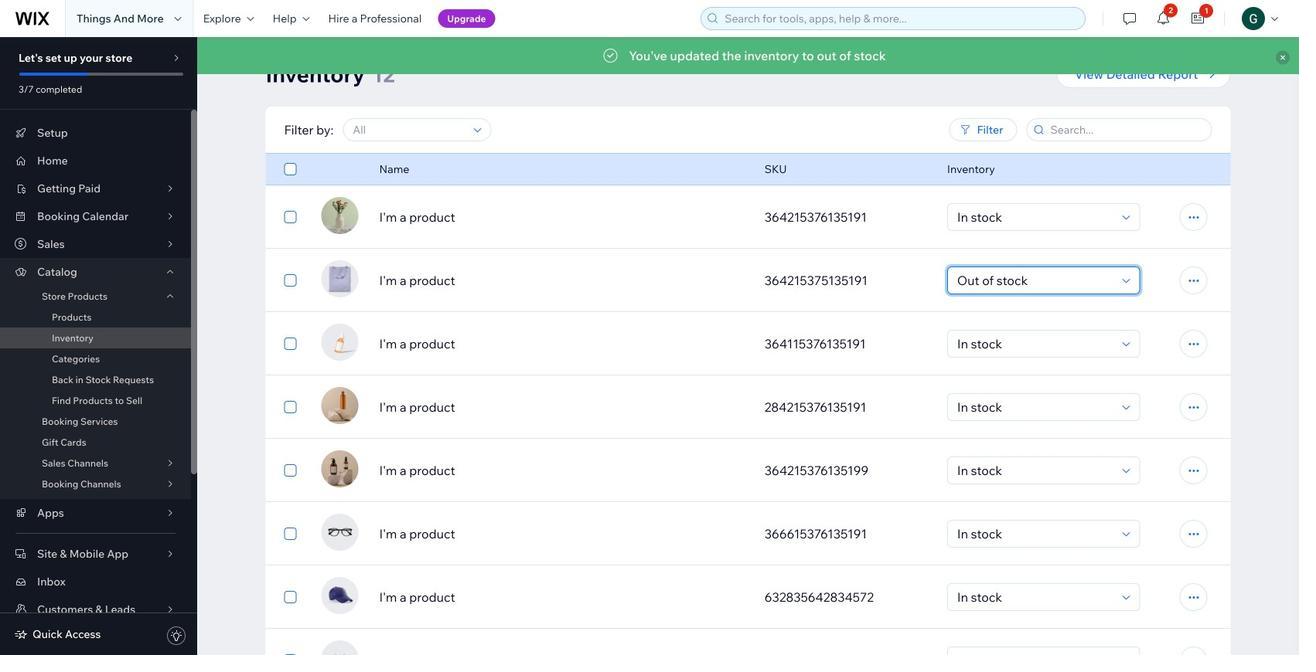 Task type: vqa. For each thing, say whether or not it's contained in the screenshot.
SIDEBAR element
yes



Task type: locate. For each thing, give the bounding box(es) containing it.
None checkbox
[[284, 208, 297, 227], [284, 272, 297, 290], [284, 525, 297, 544], [284, 652, 297, 656], [284, 208, 297, 227], [284, 272, 297, 290], [284, 525, 297, 544], [284, 652, 297, 656]]

5 select field from the top
[[953, 458, 1118, 484]]

Select field
[[953, 204, 1118, 231], [953, 268, 1118, 294], [953, 331, 1118, 357], [953, 394, 1118, 421], [953, 458, 1118, 484], [953, 521, 1118, 548], [953, 585, 1118, 611], [953, 648, 1118, 656]]

7 select field from the top
[[953, 585, 1118, 611]]

sidebar element
[[0, 37, 197, 656]]

None checkbox
[[284, 160, 297, 179], [284, 335, 297, 353], [284, 398, 297, 417], [284, 462, 297, 480], [284, 589, 297, 607], [284, 160, 297, 179], [284, 335, 297, 353], [284, 398, 297, 417], [284, 462, 297, 480], [284, 589, 297, 607]]

8 select field from the top
[[953, 648, 1118, 656]]

4 select field from the top
[[953, 394, 1118, 421]]

3 select field from the top
[[953, 331, 1118, 357]]

Search for tools, apps, help & more... field
[[720, 8, 1081, 29]]

Search... field
[[1046, 119, 1207, 141]]

alert
[[197, 37, 1299, 74]]

1 select field from the top
[[953, 204, 1118, 231]]

2 select field from the top
[[953, 268, 1118, 294]]

6 select field from the top
[[953, 521, 1118, 548]]

All field
[[348, 119, 469, 141]]



